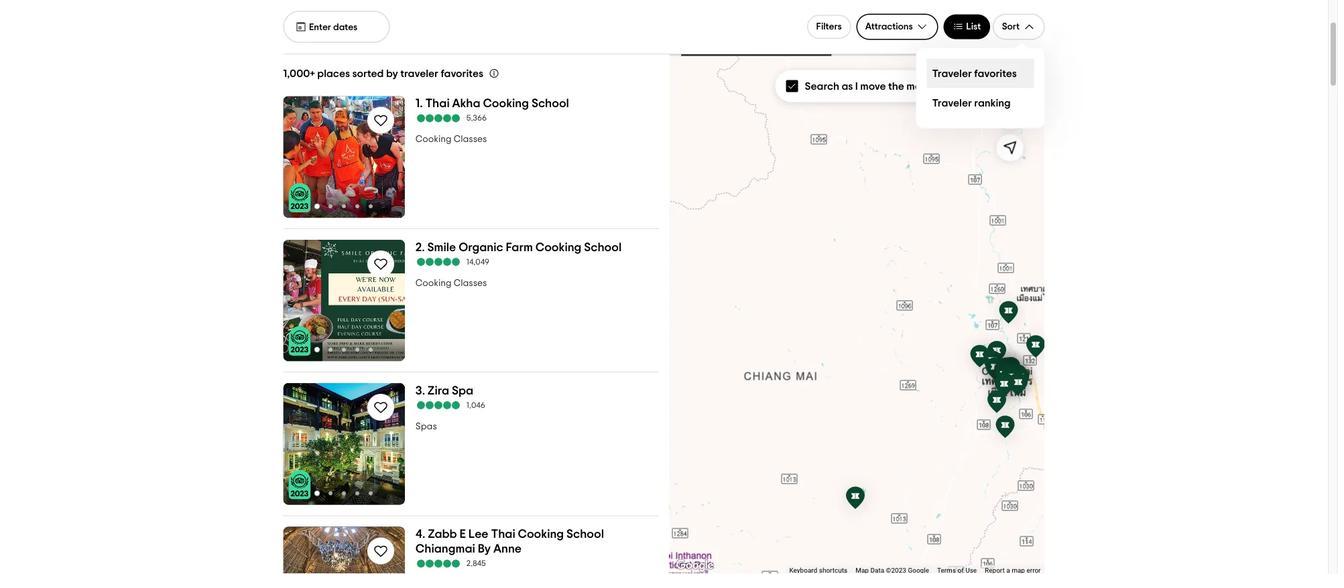 Task type: vqa. For each thing, say whether or not it's contained in the screenshot.
"Classes"
yes



Task type: locate. For each thing, give the bounding box(es) containing it.
cooking down '1.'
[[416, 135, 452, 144]]

places
[[317, 69, 350, 79]]

save to a trip image for 3. zira spa
[[373, 400, 389, 416]]

2 vertical spatial school
[[566, 529, 604, 541]]

3 2023 link from the top
[[289, 471, 311, 500]]

2 carousel of images figure from the top
[[283, 240, 405, 362]]

5.0 of 5 bubbles image inside 14,049 'link'
[[416, 258, 461, 266]]

2 save to a trip image from the top
[[373, 400, 389, 416]]

5.0 of 5 bubbles image down the smile
[[416, 258, 461, 266]]

4.
[[416, 529, 425, 541]]

3 5.0 of 5 bubbles image from the top
[[416, 402, 461, 410]]

classes down "5,366"
[[454, 135, 487, 144]]

cooking classes down "5,366"
[[416, 135, 487, 144]]

1 vertical spatial traveler
[[932, 98, 972, 108]]

zoom in image
[[1002, 76, 1018, 92]]

classes down 14,049
[[454, 279, 487, 288]]

5.0 of 5 bubbles image down zira
[[416, 402, 461, 410]]

5.0 of 5 bubbles image inside 1,046 link
[[416, 402, 461, 410]]

4 5.0 of 5 bubbles image from the top
[[416, 560, 461, 568]]

5.0 of 5 bubbles image for zabb
[[416, 560, 461, 568]]

the
[[888, 81, 904, 92]]

cooking up 14,049 'link'
[[536, 242, 581, 254]]

i
[[855, 81, 858, 92]]

2,845 link
[[416, 560, 659, 569]]

list box containing traveler favorites
[[916, 48, 1045, 128]]

list box
[[916, 48, 1045, 128]]

4. zabb e lee thai cooking school chiangmai by anne
[[416, 529, 604, 556]]

5,366 link
[[416, 114, 659, 123]]

enter
[[309, 22, 331, 32]]

2 5.0 of 5 bubbles image from the top
[[416, 258, 461, 266]]

smile
[[427, 242, 456, 254]]

2 cooking classes from the top
[[416, 279, 487, 288]]

3 carousel of images figure from the top
[[283, 384, 405, 505]]

carousel of images figure
[[283, 97, 405, 218], [283, 240, 405, 362], [283, 384, 405, 505]]

thai inside the 4. zabb e lee thai cooking school chiangmai by anne
[[491, 529, 515, 541]]

0 vertical spatial save to a trip image
[[373, 256, 389, 272]]

2,845
[[466, 560, 486, 568]]

sort button
[[993, 14, 1045, 40]]

1 vertical spatial classes
[[454, 279, 487, 288]]

traveler down traveler favorites
[[932, 98, 972, 108]]

0 vertical spatial 2023 link
[[289, 183, 311, 213]]

save to a trip image for 2. smile organic farm cooking school
[[373, 256, 389, 272]]

3 save to a trip image from the top
[[373, 544, 389, 560]]

cooking inside the 4. zabb e lee thai cooking school chiangmai by anne
[[518, 529, 564, 541]]

carousel of images figure for 1.
[[283, 97, 405, 218]]

1,046 link
[[416, 401, 659, 411]]

cooking classes down 14,049
[[416, 279, 487, 288]]

favorites up ranking
[[974, 68, 1017, 79]]

2 traveler from the top
[[932, 98, 972, 108]]

0 vertical spatial classes
[[454, 135, 487, 144]]

1 5.0 of 5 bubbles image from the top
[[416, 115, 461, 123]]

1 save to a trip image from the top
[[373, 256, 389, 272]]

traveler up traveler ranking
[[932, 68, 972, 79]]

1 2023 link from the top
[[289, 183, 311, 213]]

3. zira spa
[[416, 385, 473, 397]]

1 vertical spatial carousel of images figure
[[283, 240, 405, 362]]

14,049 link
[[416, 258, 659, 267]]

5.0 of 5 bubbles image inside the 2,845 link
[[416, 560, 461, 568]]

2023 link for 1. thai akha cooking school
[[289, 183, 311, 213]]

1 vertical spatial school
[[584, 242, 622, 254]]

0 vertical spatial traveler
[[932, 68, 972, 79]]

thai right '1.'
[[425, 98, 450, 110]]

2 vertical spatial 2023 link
[[289, 471, 311, 500]]

2 2023 link from the top
[[289, 327, 311, 356]]

cooking up "5,366"
[[483, 98, 529, 110]]

1 horizontal spatial favorites
[[974, 68, 1017, 79]]

1 horizontal spatial thai
[[491, 529, 515, 541]]

2023 link for 3. zira spa
[[289, 471, 311, 500]]

thai
[[425, 98, 450, 110], [491, 529, 515, 541]]

locate me image
[[1002, 140, 1018, 156]]

2 vertical spatial save to a trip image
[[373, 544, 389, 560]]

5.0 of 5 bubbles image down the chiangmai
[[416, 560, 461, 568]]

1 vertical spatial save to a trip image
[[373, 400, 389, 416]]

5.0 of 5 bubbles image for smile
[[416, 258, 461, 266]]

sort
[[1002, 22, 1020, 32]]

0 vertical spatial thai
[[425, 98, 450, 110]]

cooking
[[483, 98, 529, 110], [416, 135, 452, 144], [536, 242, 581, 254], [416, 279, 452, 288], [518, 529, 564, 541]]

save to a trip image
[[373, 256, 389, 272], [373, 400, 389, 416], [373, 544, 389, 560]]

2 vertical spatial carousel of images figure
[[283, 384, 405, 505]]

favorites up akha
[[441, 69, 483, 79]]

thai up "anne"
[[491, 529, 515, 541]]

2023 link
[[289, 183, 311, 213], [289, 327, 311, 356], [289, 471, 311, 500]]

1 vertical spatial cooking classes
[[416, 279, 487, 288]]

search as i move the map
[[805, 81, 928, 92]]

school
[[532, 98, 569, 110], [584, 242, 622, 254], [566, 529, 604, 541]]

1 carousel of images figure from the top
[[283, 97, 405, 218]]

cooking inside 1. thai akha cooking school link
[[483, 98, 529, 110]]

1 traveler from the top
[[932, 68, 972, 79]]

lee
[[468, 529, 488, 541]]

zoom out image
[[1002, 108, 1018, 124]]

1 vertical spatial thai
[[491, 529, 515, 541]]

0 vertical spatial carousel of images figure
[[283, 97, 405, 218]]

favorites
[[974, 68, 1017, 79], [441, 69, 483, 79]]

5.0 of 5 bubbles image inside 5,366 link
[[416, 115, 461, 123]]

classes
[[454, 135, 487, 144], [454, 279, 487, 288]]

0 vertical spatial cooking classes
[[416, 135, 487, 144]]

cooking classes
[[416, 135, 487, 144], [416, 279, 487, 288]]

5.0 of 5 bubbles image
[[416, 115, 461, 123], [416, 258, 461, 266], [416, 402, 461, 410], [416, 560, 461, 568]]

filters button
[[807, 15, 851, 39]]

0 vertical spatial school
[[532, 98, 569, 110]]

cooking up the 2,845 link on the bottom left of the page
[[518, 529, 564, 541]]

save to a trip image
[[373, 113, 389, 129]]

traveler
[[932, 68, 972, 79], [932, 98, 972, 108]]

cooking down the smile
[[416, 279, 452, 288]]

2023 link for 2. smile organic farm cooking school
[[289, 327, 311, 356]]

traveler
[[400, 69, 438, 79]]

1 vertical spatial 2023 link
[[289, 327, 311, 356]]

spas
[[416, 422, 437, 432]]

1 cooking classes from the top
[[416, 135, 487, 144]]

list
[[966, 22, 981, 32]]

5.0 of 5 bubbles image down '1.'
[[416, 115, 461, 123]]

e
[[460, 529, 466, 541]]

3.
[[416, 385, 425, 397]]



Task type: describe. For each thing, give the bounding box(es) containing it.
farm
[[506, 242, 533, 254]]

4. zabb e lee thai cooking school chiangmai by anne link
[[416, 528, 659, 557]]

2.
[[416, 242, 425, 254]]

google image
[[673, 558, 717, 575]]

by
[[478, 544, 491, 556]]

1,046
[[466, 402, 485, 410]]

dates
[[333, 22, 358, 32]]

spa
[[452, 385, 473, 397]]

chiangmai
[[416, 544, 475, 556]]

carousel of images figure for 2.
[[283, 240, 405, 362]]

3. zira spa link
[[416, 384, 659, 399]]

carousel of images figure for 3.
[[283, 384, 405, 505]]

1 classes from the top
[[454, 135, 487, 144]]

school inside the 4. zabb e lee thai cooking school chiangmai by anne
[[566, 529, 604, 541]]

traveler ranking
[[932, 98, 1011, 108]]

anne
[[493, 544, 522, 556]]

2. smile organic farm cooking school link
[[416, 240, 659, 255]]

attractions
[[865, 22, 913, 32]]

zabb
[[428, 529, 457, 541]]

move
[[860, 81, 886, 92]]

traveler for traveler favorites
[[932, 68, 972, 79]]

2. smile organic farm cooking school
[[416, 242, 622, 254]]

attractions button
[[856, 14, 938, 40]]

5.0 of 5 bubbles image for zira
[[416, 402, 461, 410]]

2 classes from the top
[[454, 279, 487, 288]]

cooking inside "2. smile organic farm cooking school" link
[[536, 242, 581, 254]]

sorted
[[352, 69, 384, 79]]

map region
[[669, 54, 1045, 575]]

map
[[907, 81, 928, 92]]

1.
[[416, 98, 423, 110]]

favorites inside list box
[[974, 68, 1017, 79]]

0 horizontal spatial thai
[[425, 98, 450, 110]]

organic
[[459, 242, 503, 254]]

14,049
[[466, 258, 489, 266]]

akha
[[452, 98, 480, 110]]

list button
[[943, 14, 990, 39]]

search
[[805, 81, 839, 92]]

traveler for traveler ranking
[[932, 98, 972, 108]]

enter dates
[[309, 22, 358, 32]]

by
[[386, 69, 398, 79]]

1. thai akha cooking school
[[416, 98, 569, 110]]

ranking
[[974, 98, 1011, 108]]

traveler favorites
[[932, 68, 1017, 79]]

5,366
[[466, 115, 487, 123]]

as
[[842, 81, 853, 92]]

1,000+ places sorted by traveler favorites
[[283, 69, 483, 79]]

zira
[[428, 385, 449, 397]]

0 horizontal spatial favorites
[[441, 69, 483, 79]]

enter dates button
[[283, 11, 390, 43]]

filters
[[816, 22, 842, 32]]

5.0 of 5 bubbles image for thai
[[416, 115, 461, 123]]

1. thai akha cooking school link
[[416, 97, 659, 111]]

1,000+
[[283, 69, 315, 79]]



